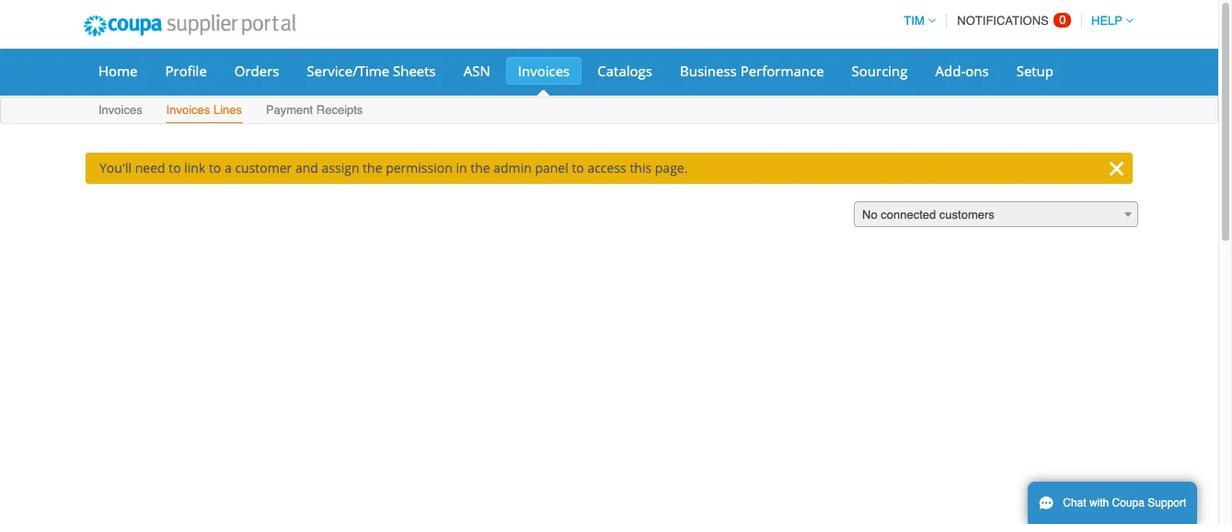 Task type: describe. For each thing, give the bounding box(es) containing it.
0 horizontal spatial invoices
[[98, 103, 142, 117]]

0 horizontal spatial invoices link
[[98, 99, 143, 123]]

a
[[225, 159, 232, 177]]

payment receipts
[[266, 103, 363, 117]]

customer
[[235, 159, 292, 177]]

add-
[[936, 62, 966, 80]]

help
[[1092, 14, 1123, 28]]

help link
[[1083, 14, 1134, 28]]

payment receipts link
[[265, 99, 364, 123]]

invoices lines link
[[165, 99, 243, 123]]

ons
[[966, 62, 989, 80]]

in
[[456, 159, 467, 177]]

profile link
[[153, 57, 219, 85]]

assign
[[322, 159, 359, 177]]

sourcing
[[852, 62, 908, 80]]

home
[[98, 62, 138, 80]]

chat
[[1063, 497, 1087, 510]]

payment
[[266, 103, 313, 117]]

chat with coupa support
[[1063, 497, 1187, 510]]

business performance link
[[668, 57, 836, 85]]

this
[[630, 159, 652, 177]]

service/time
[[307, 62, 389, 80]]

and
[[295, 159, 318, 177]]

home link
[[87, 57, 150, 85]]

2 to from the left
[[209, 159, 221, 177]]

1 to from the left
[[169, 159, 181, 177]]

page.
[[655, 159, 688, 177]]

you'll need to link to a customer and assign the permission in the admin panel to access this page.
[[99, 159, 688, 177]]

sheets
[[393, 62, 436, 80]]

access
[[588, 159, 627, 177]]

catalogs link
[[586, 57, 664, 85]]

with
[[1090, 497, 1109, 510]]

0
[[1060, 13, 1066, 27]]

connected
[[881, 208, 936, 222]]

customers
[[940, 208, 995, 222]]

receipts
[[316, 103, 363, 117]]

3 to from the left
[[572, 159, 584, 177]]



Task type: vqa. For each thing, say whether or not it's contained in the screenshot.
for
no



Task type: locate. For each thing, give the bounding box(es) containing it.
chat with coupa support button
[[1028, 482, 1198, 525]]

invoices right asn link
[[518, 62, 570, 80]]

No connected customers text field
[[855, 202, 1138, 228]]

navigation containing notifications 0
[[896, 3, 1134, 39]]

2 horizontal spatial to
[[572, 159, 584, 177]]

the right in
[[470, 159, 490, 177]]

service/time sheets
[[307, 62, 436, 80]]

add-ons link
[[924, 57, 1001, 85]]

1 horizontal spatial invoices link
[[506, 57, 582, 85]]

permission
[[386, 159, 453, 177]]

asn
[[464, 62, 490, 80]]

1 horizontal spatial the
[[470, 159, 490, 177]]

invoices link right asn link
[[506, 57, 582, 85]]

invoices
[[518, 62, 570, 80], [98, 103, 142, 117], [166, 103, 210, 117]]

2 horizontal spatial invoices
[[518, 62, 570, 80]]

no
[[862, 208, 878, 222]]

lines
[[213, 103, 242, 117]]

invoices link
[[506, 57, 582, 85], [98, 99, 143, 123]]

2 the from the left
[[470, 159, 490, 177]]

0 horizontal spatial to
[[169, 159, 181, 177]]

business performance
[[680, 62, 824, 80]]

setup link
[[1005, 57, 1066, 85]]

coupa supplier portal image
[[71, 3, 308, 49]]

to left the link
[[169, 159, 181, 177]]

invoices link down home
[[98, 99, 143, 123]]

1 horizontal spatial to
[[209, 159, 221, 177]]

panel
[[535, 159, 569, 177]]

support
[[1148, 497, 1187, 510]]

the
[[363, 159, 382, 177], [470, 159, 490, 177]]

asn link
[[452, 57, 502, 85]]

notifications
[[957, 14, 1049, 28]]

need
[[135, 159, 165, 177]]

to right 'panel'
[[572, 159, 584, 177]]

invoices down home
[[98, 103, 142, 117]]

notifications 0
[[957, 13, 1066, 28]]

invoices lines
[[166, 103, 242, 117]]

1 vertical spatial invoices link
[[98, 99, 143, 123]]

sourcing link
[[840, 57, 920, 85]]

catalogs
[[598, 62, 652, 80]]

admin
[[494, 159, 532, 177]]

invoices down the profile link
[[166, 103, 210, 117]]

business
[[680, 62, 737, 80]]

profile
[[165, 62, 207, 80]]

coupa
[[1112, 497, 1145, 510]]

no connected customers
[[862, 208, 995, 222]]

navigation
[[896, 3, 1134, 39]]

1 horizontal spatial invoices
[[166, 103, 210, 117]]

to left the a
[[209, 159, 221, 177]]

performance
[[741, 62, 824, 80]]

0 vertical spatial invoices link
[[506, 57, 582, 85]]

0 horizontal spatial the
[[363, 159, 382, 177]]

to
[[169, 159, 181, 177], [209, 159, 221, 177], [572, 159, 584, 177]]

1 the from the left
[[363, 159, 382, 177]]

add-ons
[[936, 62, 989, 80]]

service/time sheets link
[[295, 57, 448, 85]]

link
[[184, 159, 205, 177]]

the right assign
[[363, 159, 382, 177]]

setup
[[1017, 62, 1054, 80]]

orders link
[[223, 57, 291, 85]]

you'll
[[99, 159, 132, 177]]

orders
[[235, 62, 279, 80]]

No connected customers field
[[854, 202, 1138, 228]]



